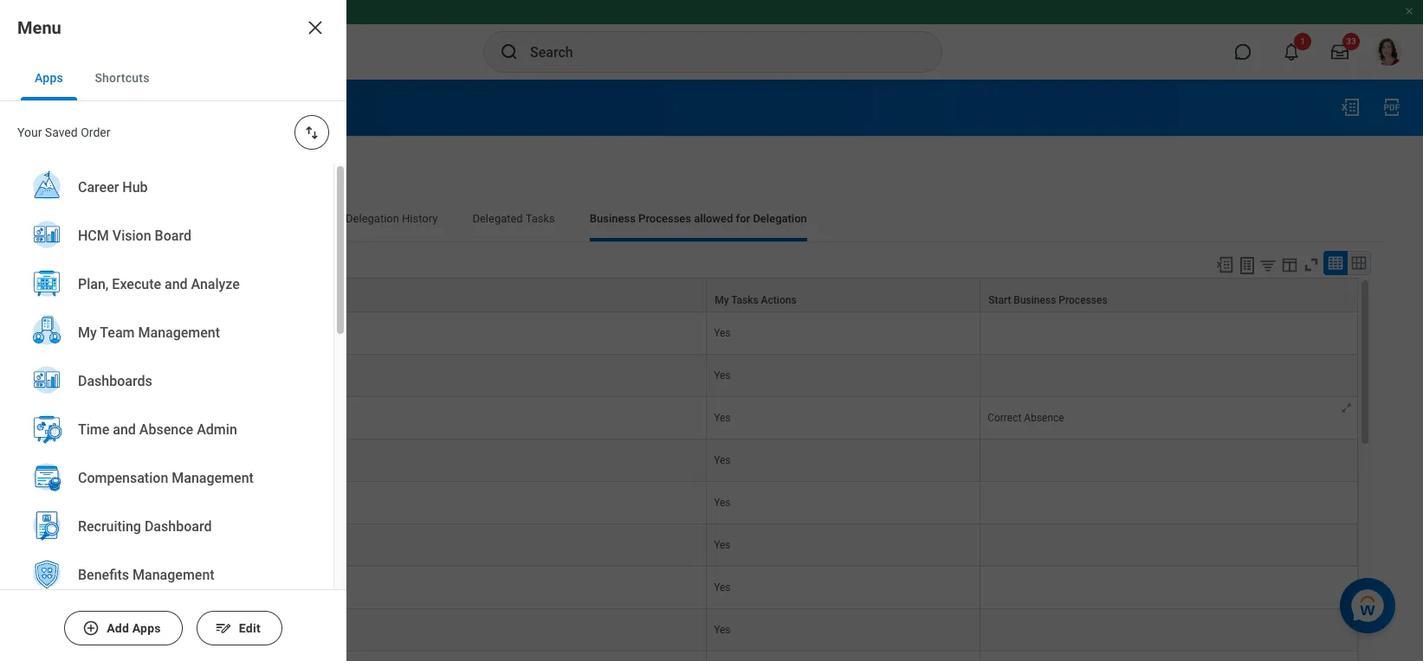 Task type: vqa. For each thing, say whether or not it's contained in the screenshot.
Add Apps
yes



Task type: locate. For each thing, give the bounding box(es) containing it.
for
[[35, 163, 52, 177]]

cell for accounting journal event
[[981, 525, 1359, 567]]

1 vertical spatial for
[[198, 260, 213, 273]]

0 horizontal spatial tasks
[[526, 212, 555, 225]]

accounting down benefits
[[60, 625, 112, 637]]

management down recruiting dashboard link in the left bottom of the page
[[133, 568, 215, 584]]

profile logan mcneil element
[[1365, 33, 1413, 71]]

0 vertical spatial business processes allowed for delegation
[[590, 212, 807, 225]]

event right run
[[182, 370, 207, 382]]

6 yes from the top
[[714, 540, 731, 552]]

view printable version (pdf) image
[[1382, 97, 1403, 118]]

2 yes from the top
[[714, 370, 731, 382]]

recruiting dashboard
[[78, 519, 212, 536]]

tab list for for
[[35, 200, 1389, 242]]

2 horizontal spatial processes
[[1059, 294, 1108, 307]]

3 journal from the top
[[115, 625, 150, 637]]

1 horizontal spatial for
[[736, 212, 750, 225]]

0 horizontal spatial and
[[113, 422, 136, 439]]

journal for unpost
[[115, 625, 150, 637]]

5 row from the top
[[52, 440, 1359, 482]]

2 vertical spatial management
[[133, 568, 215, 584]]

1 vertical spatial tab list
[[35, 200, 1389, 242]]

1 vertical spatial journal
[[115, 582, 150, 594]]

3 row from the top
[[52, 355, 1359, 398]]

0 vertical spatial my
[[35, 95, 63, 120]]

tab list for menu
[[0, 55, 347, 101]]

0 horizontal spatial export to excel image
[[1216, 255, 1235, 274]]

tab list containing current delegations
[[35, 200, 1389, 242]]

4 row from the top
[[52, 398, 1359, 440]]

0 vertical spatial 1099
[[60, 327, 83, 340]]

1 yes from the top
[[714, 327, 731, 340]]

1099 for 1099 electronic filing run event
[[60, 370, 83, 382]]

and right time
[[113, 422, 136, 439]]

1 horizontal spatial processes
[[639, 212, 691, 225]]

my left team
[[78, 325, 97, 342]]

for up the my tasks actions
[[736, 212, 750, 225]]

career hub link
[[21, 164, 313, 214]]

time
[[78, 422, 109, 439]]

business processes allowed for delegation
[[590, 212, 807, 225], [52, 260, 270, 273]]

journal down recruiting dashboard
[[115, 540, 150, 552]]

1 vertical spatial and
[[113, 422, 136, 439]]

cell for 1099 electronic filing run event
[[981, 355, 1359, 398]]

plus circle image
[[82, 620, 100, 638]]

0 vertical spatial adjustment
[[86, 327, 139, 340]]

list containing career hub
[[0, 164, 334, 662]]

1 1099 from the top
[[60, 327, 83, 340]]

1 accounting from the top
[[60, 497, 112, 509]]

tasks
[[526, 212, 555, 225], [731, 294, 759, 307]]

tasks right delegated
[[526, 212, 555, 225]]

2 vertical spatial my
[[78, 325, 97, 342]]

accounting up recruiting
[[60, 497, 112, 509]]

dashboards link
[[21, 358, 313, 408]]

event up text edit image
[[218, 582, 244, 594]]

1099 adjustment
[[60, 327, 139, 340]]

close environment banner image
[[1405, 6, 1415, 16]]

your saved order
[[17, 126, 110, 139]]

row containing 1099 electronic filing run event
[[52, 355, 1359, 398]]

row containing 1099 adjustment
[[52, 313, 1359, 355]]

unpost
[[152, 625, 185, 637]]

my team management
[[78, 325, 220, 342]]

0 vertical spatial intercompany
[[152, 582, 216, 594]]

0 horizontal spatial my
[[35, 95, 63, 120]]

delegations up 'vision'
[[92, 212, 151, 225]]

sort image
[[303, 124, 321, 141]]

and
[[165, 277, 188, 293], [113, 422, 136, 439]]

1 vertical spatial management
[[172, 471, 254, 487]]

absence down dashboards link
[[139, 422, 193, 439]]

3 yes from the top
[[714, 412, 731, 424]]

yes for absence calendar
[[714, 412, 731, 424]]

0 horizontal spatial allowed
[[156, 260, 195, 273]]

1 horizontal spatial export to excel image
[[1340, 97, 1361, 118]]

1 vertical spatial adjustment
[[115, 497, 168, 509]]

1099 left electronic
[[60, 370, 83, 382]]

management
[[138, 325, 220, 342], [172, 471, 254, 487], [133, 568, 215, 584]]

6 row from the top
[[52, 482, 1359, 525]]

1 journal from the top
[[115, 540, 150, 552]]

yes
[[714, 327, 731, 340], [714, 370, 731, 382], [714, 412, 731, 424], [714, 455, 731, 467], [714, 497, 731, 509], [714, 540, 731, 552], [714, 582, 731, 594], [714, 625, 731, 637]]

select to filter grid data image
[[1259, 256, 1278, 274]]

1 horizontal spatial and
[[165, 277, 188, 293]]

apps inside "button"
[[132, 622, 161, 636]]

add apps
[[107, 622, 161, 636]]

1 vertical spatial tasks
[[731, 294, 759, 307]]

1 vertical spatial 1099
[[60, 370, 83, 382]]

board
[[155, 228, 191, 245]]

intercompany right unpost
[[188, 625, 251, 637]]

toolbar inside 'my delegations' main content
[[1208, 251, 1372, 278]]

management down admin
[[172, 471, 254, 487]]

hcm
[[78, 228, 109, 245]]

1 horizontal spatial tasks
[[731, 294, 759, 307]]

0 vertical spatial delegations
[[68, 95, 180, 120]]

your
[[17, 126, 42, 139]]

apps
[[35, 71, 63, 85], [132, 622, 161, 636]]

yes for 1099 adjustment
[[714, 327, 731, 340]]

yes for 1099 electronic filing run event
[[714, 370, 731, 382]]

delegation left history
[[346, 212, 399, 225]]

cell for accounting adjustment event
[[981, 482, 1359, 525]]

shortcuts
[[94, 71, 149, 85]]

x image
[[305, 17, 326, 38]]

tab list containing apps
[[0, 55, 347, 101]]

electronic
[[86, 370, 132, 382]]

tab list
[[0, 55, 347, 101], [35, 200, 1389, 242]]

1099 left team
[[60, 327, 83, 340]]

9 row from the top
[[52, 610, 1359, 652]]

intercompany up accounting journal unpost intercompany event
[[152, 582, 216, 594]]

1 horizontal spatial apps
[[132, 622, 161, 636]]

intercompany
[[152, 582, 216, 594], [188, 625, 251, 637]]

text edit image
[[215, 620, 232, 638]]

list inside global navigation 'dialog'
[[0, 164, 334, 662]]

0 vertical spatial management
[[138, 325, 220, 342]]

adjustment
[[86, 327, 139, 340], [115, 497, 168, 509]]

correct
[[988, 412, 1022, 424]]

row containing absence case event
[[52, 440, 1359, 482]]

expand table image
[[1351, 255, 1368, 272]]

delegations
[[68, 95, 180, 120], [92, 212, 151, 225]]

my up saved at top
[[35, 95, 63, 120]]

current
[[52, 212, 89, 225]]

1 vertical spatial export to excel image
[[1216, 255, 1235, 274]]

for up the analyze in the left of the page
[[198, 260, 213, 273]]

delegation
[[346, 212, 399, 225], [753, 212, 807, 225], [215, 260, 270, 273]]

delegation up the analyze in the left of the page
[[215, 260, 270, 273]]

8 row from the top
[[52, 567, 1359, 610]]

apps down the 'menu'
[[35, 71, 63, 85]]

accounting up plus circle image
[[60, 582, 112, 594]]

my tasks actions button
[[707, 279, 980, 312]]

8 yes from the top
[[714, 625, 731, 637]]

2 vertical spatial journal
[[115, 625, 150, 637]]

1 vertical spatial apps
[[132, 622, 161, 636]]

allowed
[[694, 212, 733, 225], [156, 260, 195, 273]]

journal up add apps at the bottom
[[115, 582, 150, 594]]

export to excel image left export to worksheets icon
[[1216, 255, 1235, 274]]

10 row from the top
[[52, 652, 1359, 662]]

2 horizontal spatial my
[[715, 294, 729, 307]]

plan, execute and analyze
[[78, 277, 240, 293]]

2 1099 from the top
[[60, 370, 83, 382]]

my left actions
[[715, 294, 729, 307]]

2 row from the top
[[52, 313, 1359, 355]]

business
[[590, 212, 636, 225], [52, 260, 98, 273], [61, 294, 103, 307], [1014, 294, 1057, 307]]

accounting journal intercompany event
[[60, 582, 244, 594]]

my inside popup button
[[715, 294, 729, 307]]

apps inside "button"
[[35, 71, 63, 85]]

my inside list
[[78, 325, 97, 342]]

adjustment down business process type
[[86, 327, 139, 340]]

delegations for current delegations
[[92, 212, 151, 225]]

0 vertical spatial processes
[[639, 212, 691, 225]]

7 yes from the top
[[714, 582, 731, 594]]

management for compensation management
[[172, 471, 254, 487]]

row
[[52, 278, 1359, 313], [52, 313, 1359, 355], [52, 355, 1359, 398], [52, 398, 1359, 440], [52, 440, 1359, 482], [52, 482, 1359, 525], [52, 525, 1359, 567], [52, 567, 1359, 610], [52, 610, 1359, 652], [52, 652, 1359, 662]]

1 horizontal spatial my
[[78, 325, 97, 342]]

7 row from the top
[[52, 525, 1359, 567]]

my for my team management
[[78, 325, 97, 342]]

history
[[402, 212, 438, 225]]

management for benefits management
[[133, 568, 215, 584]]

process
[[106, 294, 143, 307]]

shortcuts button
[[81, 55, 163, 101]]

tasks inside tab list
[[526, 212, 555, 225]]

0 vertical spatial journal
[[115, 540, 150, 552]]

0 vertical spatial export to excel image
[[1340, 97, 1361, 118]]

0 vertical spatial allowed
[[694, 212, 733, 225]]

delegations down shortcuts
[[68, 95, 180, 120]]

plan, execute and analyze link
[[21, 261, 313, 311]]

row containing accounting adjustment event
[[52, 482, 1359, 525]]

accounting for accounting journal event
[[60, 540, 112, 552]]

and up type
[[165, 277, 188, 293]]

0 vertical spatial tasks
[[526, 212, 555, 225]]

filing
[[134, 370, 159, 382]]

row containing absence calendar
[[52, 398, 1359, 440]]

0 vertical spatial apps
[[35, 71, 63, 85]]

fullscreen image
[[1302, 255, 1321, 274]]

2 vertical spatial processes
[[1059, 294, 1108, 307]]

for
[[736, 212, 750, 225], [198, 260, 213, 273]]

3 accounting from the top
[[60, 582, 112, 594]]

run
[[162, 370, 179, 382]]

1099
[[60, 327, 83, 340], [60, 370, 83, 382]]

processes
[[639, 212, 691, 225], [101, 260, 154, 273], [1059, 294, 1108, 307]]

4 accounting from the top
[[60, 625, 112, 637]]

1 horizontal spatial business processes allowed for delegation
[[590, 212, 807, 225]]

event
[[182, 370, 207, 382], [128, 455, 154, 467], [171, 497, 196, 509], [152, 540, 178, 552], [218, 582, 244, 594], [254, 625, 279, 637]]

toolbar
[[1208, 251, 1372, 278]]

1 row from the top
[[52, 278, 1359, 313]]

delegated
[[473, 212, 523, 225]]

5 yes from the top
[[714, 497, 731, 509]]

1 vertical spatial business processes allowed for delegation
[[52, 260, 270, 273]]

tasks for delegated
[[526, 212, 555, 225]]

dashboards
[[78, 374, 152, 390]]

my for my tasks actions
[[715, 294, 729, 307]]

accounting
[[60, 497, 112, 509], [60, 540, 112, 552], [60, 582, 112, 594], [60, 625, 112, 637]]

apps button
[[21, 55, 77, 101]]

export to excel image
[[1340, 97, 1361, 118], [1216, 255, 1235, 274]]

accounting down recruiting
[[60, 540, 112, 552]]

journal
[[115, 540, 150, 552], [115, 582, 150, 594], [115, 625, 150, 637]]

export to excel image for my delegations
[[1340, 97, 1361, 118]]

delegations inside tab list
[[92, 212, 151, 225]]

delegations for my delegations
[[68, 95, 180, 120]]

absence
[[60, 412, 100, 424], [1024, 412, 1065, 424], [139, 422, 193, 439], [60, 455, 100, 467]]

tab list inside 'my delegations' main content
[[35, 200, 1389, 242]]

delegation up actions
[[753, 212, 807, 225]]

4 yes from the top
[[714, 455, 731, 467]]

journal for event
[[115, 540, 150, 552]]

management down type
[[138, 325, 220, 342]]

compensation management link
[[21, 455, 313, 505]]

2 journal from the top
[[115, 582, 150, 594]]

yes for absence case event
[[714, 455, 731, 467]]

hcm vision board link
[[21, 212, 313, 263]]

1 vertical spatial my
[[715, 294, 729, 307]]

0 vertical spatial for
[[736, 212, 750, 225]]

1 vertical spatial delegations
[[92, 212, 151, 225]]

accounting adjustment event
[[60, 497, 196, 509]]

0 horizontal spatial apps
[[35, 71, 63, 85]]

adjustment up recruiting dashboard
[[115, 497, 168, 509]]

career
[[78, 180, 119, 196]]

list
[[0, 164, 334, 662]]

my
[[35, 95, 63, 120], [715, 294, 729, 307], [78, 325, 97, 342]]

event up 'dashboard'
[[171, 497, 196, 509]]

tasks left actions
[[731, 294, 759, 307]]

menu
[[17, 17, 61, 38]]

cell
[[981, 313, 1359, 355], [981, 355, 1359, 398], [981, 440, 1359, 482], [981, 482, 1359, 525], [981, 525, 1359, 567], [981, 567, 1359, 610], [981, 610, 1359, 652], [52, 652, 707, 662], [707, 652, 981, 662], [981, 652, 1359, 662]]

export to excel image left view printable version (pdf) icon
[[1340, 97, 1361, 118]]

processes inside start business processes popup button
[[1059, 294, 1108, 307]]

tasks inside my tasks actions popup button
[[731, 294, 759, 307]]

1 vertical spatial allowed
[[156, 260, 195, 273]]

2 accounting from the top
[[60, 540, 112, 552]]

apps right 'add'
[[132, 622, 161, 636]]

tasks for my
[[731, 294, 759, 307]]

0 horizontal spatial processes
[[101, 260, 154, 273]]

absence calendar
[[60, 412, 144, 424]]

0 vertical spatial tab list
[[0, 55, 347, 101]]

journal left unpost
[[115, 625, 150, 637]]

banner
[[0, 0, 1424, 80]]

accounting journal event
[[60, 540, 178, 552]]

event right text edit image
[[254, 625, 279, 637]]



Task type: describe. For each thing, give the bounding box(es) containing it.
my delegations
[[35, 95, 180, 120]]

benefits management
[[78, 568, 215, 584]]

0 vertical spatial and
[[165, 277, 188, 293]]

row containing accounting journal intercompany event
[[52, 567, 1359, 610]]

analyze
[[191, 277, 240, 293]]

case
[[103, 455, 126, 467]]

absence left calendar
[[60, 412, 100, 424]]

order
[[81, 126, 110, 139]]

row containing accounting journal event
[[52, 525, 1359, 567]]

actions
[[761, 294, 797, 307]]

compensation
[[78, 471, 168, 487]]

delegation history
[[346, 212, 438, 225]]

accounting for accounting journal intercompany event
[[60, 582, 112, 594]]

plan,
[[78, 277, 109, 293]]

absence right correct
[[1024, 412, 1065, 424]]

global navigation dialog
[[0, 0, 347, 662]]

hub
[[122, 180, 148, 196]]

calendar
[[103, 412, 144, 424]]

cell for absence case event
[[981, 440, 1359, 482]]

career hub
[[78, 180, 148, 196]]

0 horizontal spatial for
[[198, 260, 213, 273]]

yes for accounting journal unpost intercompany event
[[714, 625, 731, 637]]

cell for 1099 adjustment
[[981, 313, 1359, 355]]

business processes allowed for delegation inside tab list
[[590, 212, 807, 225]]

journal for intercompany
[[115, 582, 150, 594]]

saved
[[45, 126, 78, 139]]

recruiting dashboard link
[[21, 503, 313, 554]]

benefits management link
[[21, 552, 313, 602]]

1099 electronic filing run event
[[60, 370, 207, 382]]

inbox large image
[[1332, 43, 1349, 61]]

team
[[100, 325, 135, 342]]

time and absence admin
[[78, 422, 237, 439]]

row containing business process type
[[52, 278, 1359, 313]]

absence down time
[[60, 455, 100, 467]]

dashboard
[[145, 519, 212, 536]]

hcm vision board
[[78, 228, 191, 245]]

1 vertical spatial intercompany
[[188, 625, 251, 637]]

1099 for 1099 adjustment
[[60, 327, 83, 340]]

yes for accounting journal intercompany event
[[714, 582, 731, 594]]

export to excel image for business processes allowed for delegation
[[1216, 255, 1235, 274]]

type
[[146, 294, 168, 307]]

edit button
[[197, 612, 282, 646]]

yes for accounting adjustment event
[[714, 497, 731, 509]]

notifications large image
[[1283, 43, 1301, 61]]

accounting journal unpost intercompany event
[[60, 625, 279, 637]]

benefits
[[78, 568, 129, 584]]

yes for accounting journal event
[[714, 540, 731, 552]]

my delegations main content
[[0, 80, 1424, 662]]

table image
[[1327, 255, 1345, 272]]

compensation management
[[78, 471, 254, 487]]

add
[[107, 622, 129, 636]]

export to worksheets image
[[1237, 255, 1258, 276]]

add apps button
[[64, 612, 183, 646]]

edit
[[239, 622, 261, 636]]

business inside tab list
[[590, 212, 636, 225]]

search image
[[499, 42, 520, 62]]

time and absence admin link
[[21, 406, 313, 457]]

1 horizontal spatial allowed
[[694, 212, 733, 225]]

row containing accounting journal unpost intercompany event
[[52, 610, 1359, 652]]

business process type button
[[53, 279, 706, 312]]

business process type
[[61, 294, 168, 307]]

accounting for accounting adjustment event
[[60, 497, 112, 509]]

my for my delegations
[[35, 95, 63, 120]]

current delegations
[[52, 212, 151, 225]]

adjustment for 1099
[[86, 327, 139, 340]]

vision
[[112, 228, 151, 245]]

cell for accounting journal intercompany event
[[981, 567, 1359, 610]]

0 horizontal spatial business processes allowed for delegation
[[52, 260, 270, 273]]

execute
[[112, 277, 161, 293]]

1 vertical spatial processes
[[101, 260, 154, 273]]

admin
[[197, 422, 237, 439]]

my team management link
[[21, 309, 313, 360]]

event up compensation
[[128, 455, 154, 467]]

start business processes
[[989, 294, 1108, 307]]

adjustment for accounting
[[115, 497, 168, 509]]

correct absence
[[988, 412, 1065, 424]]

delegated tasks
[[473, 212, 555, 225]]

2 horizontal spatial delegation
[[753, 212, 807, 225]]

my tasks actions
[[715, 294, 797, 307]]

1 horizontal spatial delegation
[[346, 212, 399, 225]]

absence inside time and absence admin link
[[139, 422, 193, 439]]

absence case event
[[60, 455, 154, 467]]

event down 'dashboard'
[[152, 540, 178, 552]]

0 horizontal spatial delegation
[[215, 260, 270, 273]]

processes inside tab list
[[639, 212, 691, 225]]

accounting for accounting journal unpost intercompany event
[[60, 625, 112, 637]]

start business processes button
[[981, 279, 1358, 312]]

click to view/edit grid preferences image
[[1281, 255, 1300, 274]]

cell for accounting journal unpost intercompany event
[[981, 610, 1359, 652]]

start
[[989, 294, 1011, 307]]

recruiting
[[78, 519, 141, 536]]



